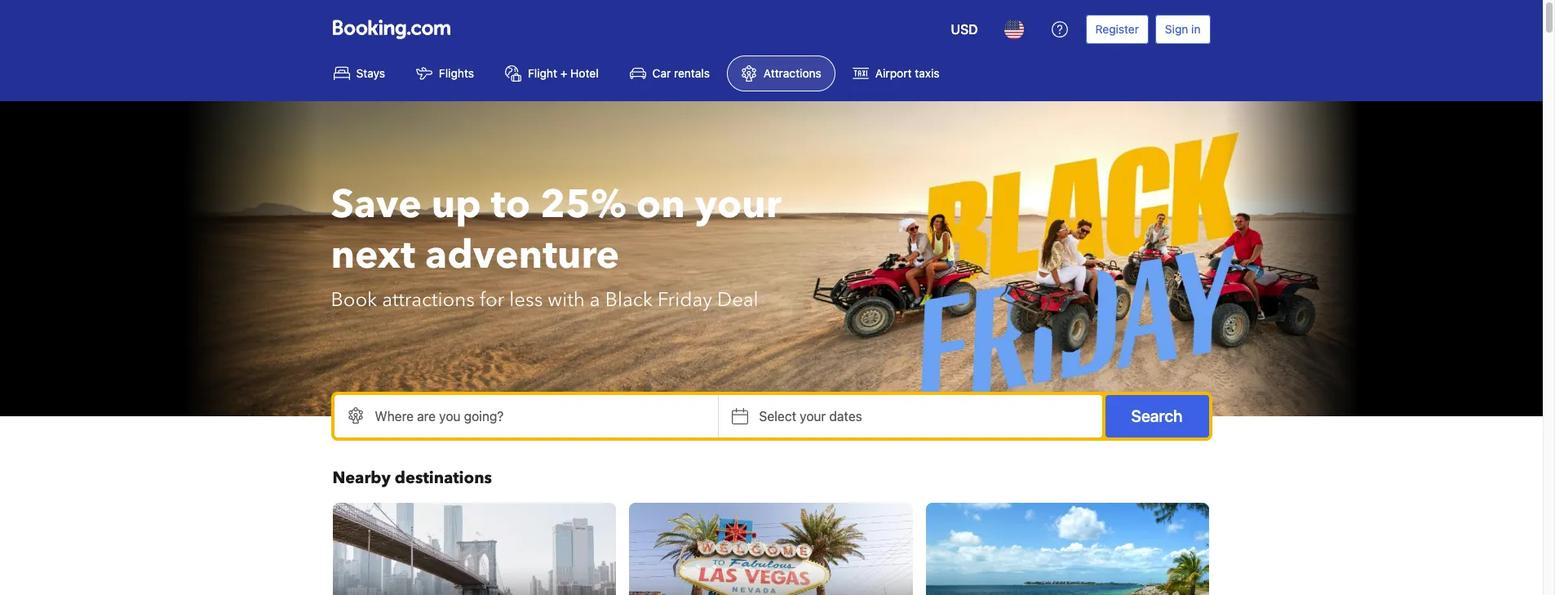 Task type: locate. For each thing, give the bounding box(es) containing it.
your right the on
[[695, 178, 782, 232]]

+
[[561, 66, 568, 80]]

on
[[637, 178, 685, 232]]

book
[[331, 287, 377, 313]]

to
[[491, 178, 531, 232]]

airport
[[876, 66, 912, 80]]

select
[[760, 409, 797, 424]]

nearby
[[333, 467, 391, 489]]

new york image
[[333, 503, 616, 595]]

nearby destinations
[[333, 467, 492, 489]]

flight + hotel link
[[491, 56, 613, 91]]

usd
[[951, 22, 978, 37]]

flight + hotel
[[528, 66, 599, 80]]

car rentals
[[653, 66, 710, 80]]

stays
[[356, 66, 385, 80]]

0 vertical spatial your
[[695, 178, 782, 232]]

your left dates
[[800, 409, 826, 424]]

your inside save up to 25% on your next adventure book attractions for less with a black friday deal
[[695, 178, 782, 232]]

register link
[[1086, 15, 1149, 44]]

deal
[[717, 287, 759, 313]]

register
[[1096, 22, 1139, 36]]

1 vertical spatial your
[[800, 409, 826, 424]]

your
[[695, 178, 782, 232], [800, 409, 826, 424]]

search
[[1132, 407, 1183, 425]]

taxis
[[915, 66, 940, 80]]

0 horizontal spatial your
[[695, 178, 782, 232]]

airport taxis link
[[839, 56, 954, 91]]

attractions
[[382, 287, 475, 313]]

black
[[605, 287, 653, 313]]

usd button
[[942, 10, 988, 49]]

sign in link
[[1156, 15, 1211, 44]]

car
[[653, 66, 671, 80]]

attractions
[[764, 66, 822, 80]]

next
[[331, 229, 415, 282]]

friday
[[658, 287, 713, 313]]

flight
[[528, 66, 557, 80]]

sign
[[1166, 22, 1189, 36]]

flights
[[439, 66, 474, 80]]

a
[[590, 287, 601, 313]]



Task type: vqa. For each thing, say whether or not it's contained in the screenshot.
the middle New
no



Task type: describe. For each thing, give the bounding box(es) containing it.
hotel
[[571, 66, 599, 80]]

save up to 25% on your next adventure book attractions for less with a black friday deal
[[331, 178, 782, 313]]

1 horizontal spatial your
[[800, 409, 826, 424]]

in
[[1192, 22, 1201, 36]]

flights link
[[402, 56, 488, 91]]

adventure
[[425, 229, 620, 282]]

less
[[510, 287, 543, 313]]

attractions link
[[727, 56, 836, 91]]

save
[[331, 178, 422, 232]]

up
[[432, 178, 481, 232]]

dates
[[830, 409, 863, 424]]

for
[[480, 287, 505, 313]]

search button
[[1106, 395, 1209, 438]]

key west image
[[926, 503, 1210, 595]]

25%
[[540, 178, 627, 232]]

car rentals link
[[616, 56, 724, 91]]

Where are you going? search field
[[334, 395, 718, 438]]

airport taxis
[[876, 66, 940, 80]]

las vegas image
[[629, 503, 913, 595]]

rentals
[[674, 66, 710, 80]]

sign in
[[1166, 22, 1201, 36]]

stays link
[[320, 56, 399, 91]]

booking.com image
[[333, 20, 450, 39]]

with
[[548, 287, 585, 313]]

destinations
[[395, 467, 492, 489]]

select your dates
[[760, 409, 863, 424]]



